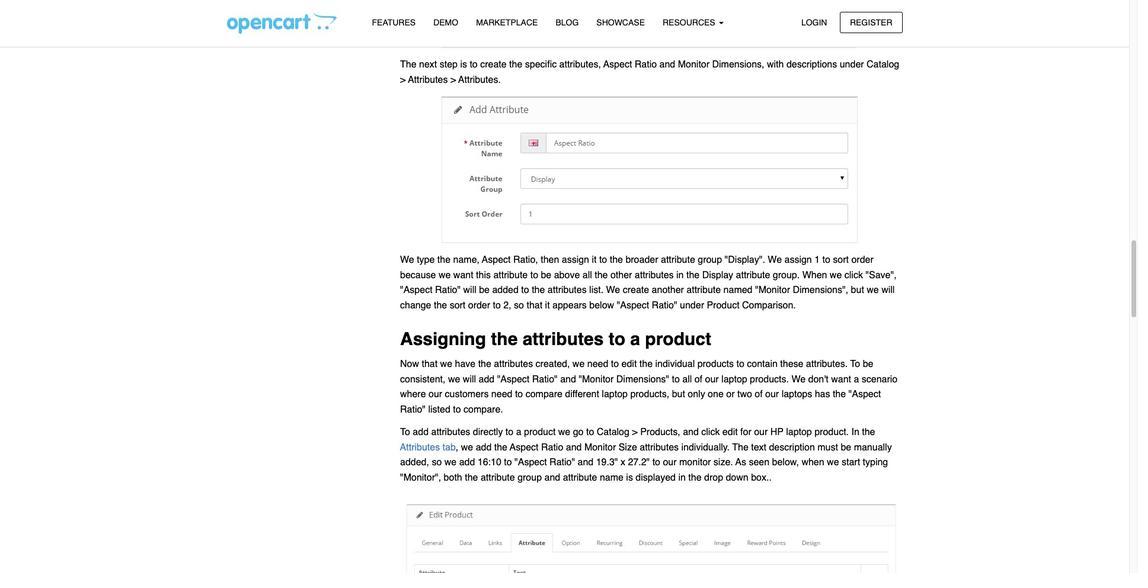 Task type: locate. For each thing, give the bounding box(es) containing it.
add
[[479, 374, 495, 385], [413, 427, 429, 438], [476, 443, 492, 453], [459, 458, 475, 468]]

1 horizontal spatial ratio
[[635, 59, 657, 70]]

0 horizontal spatial edit
[[622, 359, 637, 370]]

1 vertical spatial all
[[683, 374, 692, 385]]

1 vertical spatial attributes
[[400, 443, 440, 453]]

2 horizontal spatial laptop
[[786, 427, 812, 438]]

features link
[[363, 12, 425, 33]]

0 vertical spatial create
[[480, 59, 507, 70]]

it left appears
[[545, 301, 550, 311]]

0 horizontal spatial so
[[432, 458, 442, 468]]

to right listed
[[453, 405, 461, 416]]

aspect inside ", we add the aspect ratio and monitor size attributes individually. the text description must be manually added, so we add 16:10 to "aspect ratio" and 19.3" x 27.2" to our monitor size. as seen below, when we start typing "monitor", both the attribute group and attribute name is displayed in the drop down box.."
[[510, 443, 539, 453]]

2 vertical spatial laptop
[[786, 427, 812, 438]]

ratio"
[[435, 285, 461, 296], [652, 301, 677, 311], [532, 374, 558, 385], [400, 405, 426, 416], [550, 458, 575, 468]]

other
[[611, 270, 632, 281]]

0 vertical spatial but
[[851, 285, 864, 296]]

1 vertical spatial ratio
[[541, 443, 563, 453]]

1 vertical spatial group
[[518, 473, 542, 484]]

a up dimensions"
[[630, 329, 640, 350]]

attributes inside now that we have the attributes created, we need to edit the individual products to contain these attributes. to be consistent, we will add "aspect ratio" and "monitor dimensions" to all of our laptop products. we don't want a scenario where our customers need to compare different laptop products, but only one or two of our laptops has the "aspect ratio" listed to compare.
[[494, 359, 533, 370]]

1 vertical spatial that
[[422, 359, 438, 370]]

0 vertical spatial edit
[[622, 359, 637, 370]]

0 vertical spatial laptop
[[722, 374, 747, 385]]

to right 1
[[823, 255, 831, 266]]

go
[[573, 427, 584, 438]]

to right 16:10
[[504, 458, 512, 468]]

or
[[726, 390, 735, 400]]

so
[[514, 301, 524, 311], [432, 458, 442, 468]]

attributes up tab in the left of the page
[[431, 427, 470, 438]]

attribute
[[661, 255, 695, 266], [494, 270, 528, 281], [736, 270, 770, 281], [687, 285, 721, 296], [481, 473, 515, 484], [563, 473, 597, 484]]

create
[[480, 59, 507, 70], [623, 285, 649, 296]]

the inside the next step is to create the specific attributes, aspect ratio and monitor dimensions, with descriptions under catalog > attributes > attributes.
[[509, 59, 523, 70]]

0 horizontal spatial to
[[400, 427, 410, 438]]

0 horizontal spatial the
[[400, 59, 417, 70]]

ratio inside the next step is to create the specific attributes, aspect ratio and monitor dimensions, with descriptions under catalog > attributes > attributes.
[[635, 59, 657, 70]]

0 vertical spatial catalog
[[867, 59, 900, 70]]

product
[[645, 329, 711, 350], [524, 427, 556, 438]]

don't
[[808, 374, 829, 385]]

have
[[455, 359, 476, 370]]

to left 2,
[[493, 301, 501, 311]]

order left 2,
[[468, 301, 490, 311]]

is
[[460, 59, 467, 70], [626, 473, 633, 484]]

1 vertical spatial in
[[679, 473, 686, 484]]

sort right 1
[[833, 255, 849, 266]]

when
[[803, 270, 827, 281]]

attributes inside ", we add the aspect ratio and monitor size attributes individually. the text description must be manually added, so we add 16:10 to "aspect ratio" and 19.3" x 27.2" to our monitor size. as seen below, when we start typing "monitor", both the attribute group and attribute name is displayed in the drop down box.."
[[640, 443, 679, 453]]

all inside now that we have the attributes created, we need to edit the individual products to contain these attributes. to be consistent, we will add "aspect ratio" and "monitor dimensions" to all of our laptop products. we don't want a scenario where our customers need to compare different laptop products, but only one or two of our laptops has the "aspect ratio" listed to compare.
[[683, 374, 692, 385]]

product inside to add attributes directly to a product we go to catalog > products, and click edit for our hp laptop product. in the attributes tab
[[524, 427, 556, 438]]

> down "features" 'link'
[[400, 74, 406, 85]]

the
[[400, 59, 417, 70], [732, 443, 749, 453]]

monitor down resources link
[[678, 59, 710, 70]]

in inside ", we add the aspect ratio and monitor size attributes individually. the text description must be manually added, so we add 16:10 to "aspect ratio" and 19.3" x 27.2" to our monitor size. as seen below, when we start typing "monitor", both the attribute group and attribute name is displayed in the drop down box.."
[[679, 473, 686, 484]]

our up displayed
[[663, 458, 677, 468]]

aspect for and
[[510, 443, 539, 453]]

of up the only
[[695, 374, 703, 385]]

is right "step"
[[460, 59, 467, 70]]

product down compare
[[524, 427, 556, 438]]

1 horizontal spatial catalog
[[867, 59, 900, 70]]

we left have
[[440, 359, 452, 370]]

attribute up the added
[[494, 270, 528, 281]]

name,
[[453, 255, 480, 266]]

0 horizontal spatial "monitor
[[579, 374, 614, 385]]

> up size
[[632, 427, 638, 438]]

so down attributes tab link
[[432, 458, 442, 468]]

1 horizontal spatial group
[[698, 255, 722, 266]]

we right because
[[439, 270, 451, 281]]

2,
[[504, 301, 511, 311]]

to add attributes directly to a product we go to catalog > products, and click edit for our hp laptop product. in the attributes tab
[[400, 427, 875, 453]]

0 vertical spatial of
[[695, 374, 703, 385]]

>
[[400, 74, 406, 85], [451, 74, 456, 85], [632, 427, 638, 438]]

1 horizontal spatial of
[[755, 390, 763, 400]]

0 horizontal spatial but
[[672, 390, 685, 400]]

0 vertical spatial that
[[527, 301, 543, 311]]

aspect for then
[[482, 255, 511, 266]]

0 vertical spatial so
[[514, 301, 524, 311]]

products.
[[750, 374, 789, 385]]

0 horizontal spatial product
[[524, 427, 556, 438]]

catalog down register link
[[867, 59, 900, 70]]

aspect ratio image
[[438, 95, 865, 246]]

laptop down dimensions"
[[602, 390, 628, 400]]

monitor inside the next step is to create the specific attributes, aspect ratio and monitor dimensions, with descriptions under catalog > attributes > attributes.
[[678, 59, 710, 70]]

group
[[698, 255, 722, 266], [518, 473, 542, 484]]

the up the list.
[[595, 270, 608, 281]]

edit up dimensions"
[[622, 359, 637, 370]]

size
[[619, 443, 637, 453]]

to up attributes tab link
[[400, 427, 410, 438]]

group inside we type the name, aspect ratio, then assign it to the broader attribute group "display". we assign 1 to sort order because we want this attribute to be above all the other attributes in the display attribute group. when we click "save", "aspect ratio" will be added to the attributes list. we create another attribute named "monitor dimensions", but we will change the sort order to 2, so that it appears below "aspect ratio" under product comparison.
[[698, 255, 722, 266]]

ratio" inside ", we add the aspect ratio and monitor size attributes individually. the text description must be manually added, so we add 16:10 to "aspect ratio" and 19.3" x 27.2" to our monitor size. as seen below, when we start typing "monitor", both the attribute group and attribute name is displayed in the drop down box.."
[[550, 458, 575, 468]]

0 vertical spatial the
[[400, 59, 417, 70]]

attributes down broader
[[635, 270, 674, 281]]

add up attributes tab link
[[413, 427, 429, 438]]

products,
[[630, 390, 669, 400]]

be
[[541, 270, 552, 281], [479, 285, 490, 296], [863, 359, 874, 370], [841, 443, 852, 453]]

0 horizontal spatial >
[[400, 74, 406, 85]]

in
[[677, 270, 684, 281], [679, 473, 686, 484]]

0 vertical spatial attributes
[[408, 74, 448, 85]]

16:10
[[478, 458, 501, 468]]

catalog up size
[[597, 427, 630, 438]]

dimensions,
[[712, 59, 765, 70]]

"aspect
[[400, 285, 433, 296], [617, 301, 649, 311], [497, 374, 530, 385], [849, 390, 881, 400], [515, 458, 547, 468]]

ratio" down go
[[550, 458, 575, 468]]

to right the attributes.
[[850, 359, 860, 370]]

1 vertical spatial monitor
[[585, 443, 616, 453]]

0 horizontal spatial group
[[518, 473, 542, 484]]

0 vertical spatial monitor
[[678, 59, 710, 70]]

1 vertical spatial laptop
[[602, 390, 628, 400]]

attribute down 16:10
[[481, 473, 515, 484]]

order
[[852, 255, 874, 266], [468, 301, 490, 311]]

attributes.
[[806, 359, 848, 370]]

be down this
[[479, 285, 490, 296]]

individually.
[[682, 443, 730, 453]]

different
[[565, 390, 599, 400]]

we down "save",
[[867, 285, 879, 296]]

of
[[695, 374, 703, 385], [755, 390, 763, 400]]

27.2"
[[628, 458, 650, 468]]

the right type
[[437, 255, 451, 266]]

the right in
[[862, 427, 875, 438]]

in inside we type the name, aspect ratio, then assign it to the broader attribute group "display". we assign 1 to sort order because we want this attribute to be above all the other attributes in the display attribute group. when we click "save", "aspect ratio" will be added to the attributes list. we create another attribute named "monitor dimensions", but we will change the sort order to 2, so that it appears below "aspect ratio" under product comparison.
[[677, 270, 684, 281]]

attribute down display
[[687, 285, 721, 296]]

that up consistent,
[[422, 359, 438, 370]]

is inside the next step is to create the specific attributes, aspect ratio and monitor dimensions, with descriptions under catalog > attributes > attributes.
[[460, 59, 467, 70]]

0 horizontal spatial want
[[453, 270, 474, 281]]

want inside now that we have the attributes created, we need to edit the individual products to contain these attributes. to be consistent, we will add "aspect ratio" and "monitor dimensions" to all of our laptop products. we don't want a scenario where our customers need to compare different laptop products, but only one or two of our laptops has the "aspect ratio" listed to compare.
[[831, 374, 851, 385]]

1 vertical spatial aspect
[[482, 255, 511, 266]]

2 vertical spatial a
[[516, 427, 521, 438]]

so inside we type the name, aspect ratio, then assign it to the broader attribute group "display". we assign 1 to sort order because we want this attribute to be above all the other attributes in the display attribute group. when we click "save", "aspect ratio" will be added to the attributes list. we create another attribute named "monitor dimensions", but we will change the sort order to 2, so that it appears below "aspect ratio" under product comparison.
[[514, 301, 524, 311]]

"monitor up comparison.
[[755, 285, 790, 296]]

tab
[[443, 443, 456, 453]]

two
[[738, 390, 752, 400]]

assign left 1
[[785, 255, 812, 266]]

of right "two"
[[755, 390, 763, 400]]

aspect inside we type the name, aspect ratio, then assign it to the broader attribute group "display". we assign 1 to sort order because we want this attribute to be above all the other attributes in the display attribute group. when we click "save", "aspect ratio" will be added to the attributes list. we create another attribute named "monitor dimensions", but we will change the sort order to 2, so that it appears below "aspect ratio" under product comparison.
[[482, 255, 511, 266]]

1 horizontal spatial order
[[852, 255, 874, 266]]

we inside to add attributes directly to a product we go to catalog > products, and click edit for our hp laptop product. in the attributes tab
[[558, 427, 571, 438]]

ratio" down another
[[652, 301, 677, 311]]

features
[[372, 18, 416, 27]]

size.
[[714, 458, 733, 468]]

0 horizontal spatial catalog
[[597, 427, 630, 438]]

2 horizontal spatial >
[[632, 427, 638, 438]]

attributes up added, at the left of the page
[[400, 443, 440, 453]]

and inside now that we have the attributes created, we need to edit the individual products to contain these attributes. to be consistent, we will add "aspect ratio" and "monitor dimensions" to all of our laptop products. we don't want a scenario where our customers need to compare different laptop products, but only one or two of our laptops has the "aspect ratio" listed to compare.
[[560, 374, 576, 385]]

attributes left created,
[[494, 359, 533, 370]]

customers
[[445, 390, 489, 400]]

"monitor up different
[[579, 374, 614, 385]]

0 vertical spatial all
[[583, 270, 592, 281]]

we down tab in the left of the page
[[445, 458, 457, 468]]

1 horizontal spatial click
[[845, 270, 863, 281]]

want inside we type the name, aspect ratio, then assign it to the broader attribute group "display". we assign 1 to sort order because we want this attribute to be above all the other attributes in the display attribute group. when we click "save", "aspect ratio" will be added to the attributes list. we create another attribute named "monitor dimensions", but we will change the sort order to 2, so that it appears below "aspect ratio" under product comparison.
[[453, 270, 474, 281]]

will inside now that we have the attributes created, we need to edit the individual products to contain these attributes. to be consistent, we will add "aspect ratio" and "monitor dimensions" to all of our laptop products. we don't want a scenario where our customers need to compare different laptop products, but only one or two of our laptops has the "aspect ratio" listed to compare.
[[463, 374, 476, 385]]

1 assign from the left
[[562, 255, 589, 266]]

be up scenario
[[863, 359, 874, 370]]

1 vertical spatial it
[[545, 301, 550, 311]]

click inside to add attributes directly to a product we go to catalog > products, and click edit for our hp laptop product. in the attributes tab
[[702, 427, 720, 438]]

login link
[[791, 12, 837, 33]]

under inside we type the name, aspect ratio, then assign it to the broader attribute group "display". we assign 1 to sort order because we want this attribute to be above all the other attributes in the display attribute group. when we click "save", "aspect ratio" will be added to the attributes list. we create another attribute named "monitor dimensions", but we will change the sort order to 2, so that it appears below "aspect ratio" under product comparison.
[[680, 301, 704, 311]]

0 vertical spatial want
[[453, 270, 474, 281]]

the down 2,
[[491, 329, 518, 350]]

description
[[769, 443, 815, 453]]

all inside we type the name, aspect ratio, then assign it to the broader attribute group "display". we assign 1 to sort order because we want this attribute to be above all the other attributes in the display attribute group. when we click "save", "aspect ratio" will be added to the attributes list. we create another attribute named "monitor dimensions", but we will change the sort order to 2, so that it appears below "aspect ratio" under product comparison.
[[583, 270, 592, 281]]

under
[[840, 59, 864, 70], [680, 301, 704, 311]]

monitor up 19.3"
[[585, 443, 616, 453]]

resources
[[663, 18, 718, 27]]

0 vertical spatial ratio
[[635, 59, 657, 70]]

our
[[705, 374, 719, 385], [429, 390, 442, 400], [765, 390, 779, 400], [754, 427, 768, 438], [663, 458, 677, 468]]

aspect up this
[[482, 255, 511, 266]]

1 vertical spatial but
[[672, 390, 685, 400]]

but right dimensions",
[[851, 285, 864, 296]]

1 horizontal spatial under
[[840, 59, 864, 70]]

ratio down display attributes image
[[635, 59, 657, 70]]

order up "save",
[[852, 255, 874, 266]]

aspect right the attributes,
[[603, 59, 632, 70]]

list.
[[589, 285, 604, 296]]

1 vertical spatial click
[[702, 427, 720, 438]]

compare.
[[464, 405, 503, 416]]

then
[[541, 255, 559, 266]]

must
[[818, 443, 838, 453]]

a inside to add attributes directly to a product we go to catalog > products, and click edit for our hp laptop product. in the attributes tab
[[516, 427, 521, 438]]

be up start
[[841, 443, 852, 453]]

but left the only
[[672, 390, 685, 400]]

1 horizontal spatial that
[[527, 301, 543, 311]]

0 vertical spatial product
[[645, 329, 711, 350]]

a right directly
[[516, 427, 521, 438]]

0 vertical spatial to
[[850, 359, 860, 370]]

0 vertical spatial is
[[460, 59, 467, 70]]

0 horizontal spatial under
[[680, 301, 704, 311]]

our up listed
[[429, 390, 442, 400]]

1 horizontal spatial >
[[451, 74, 456, 85]]

0 vertical spatial group
[[698, 255, 722, 266]]

click left "save",
[[845, 270, 863, 281]]

we right the list.
[[606, 285, 620, 296]]

attribute down "display".
[[736, 270, 770, 281]]

ratio down compare
[[541, 443, 563, 453]]

1 horizontal spatial need
[[587, 359, 609, 370]]

edit inside now that we have the attributes created, we need to edit the individual products to contain these attributes. to be consistent, we will add "aspect ratio" and "monitor dimensions" to all of our laptop products. we don't want a scenario where our customers need to compare different laptop products, but only one or two of our laptops has the "aspect ratio" listed to compare.
[[622, 359, 637, 370]]

blog
[[556, 18, 579, 27]]

create down the other at top
[[623, 285, 649, 296]]

0 vertical spatial "monitor
[[755, 285, 790, 296]]

1 vertical spatial catalog
[[597, 427, 630, 438]]

product
[[707, 301, 740, 311]]

aspect down compare
[[510, 443, 539, 453]]

attributes down above in the top of the page
[[548, 285, 587, 296]]

group inside ", we add the aspect ratio and monitor size attributes individually. the text description must be manually added, so we add 16:10 to "aspect ratio" and 19.3" x 27.2" to our monitor size. as seen below, when we start typing "monitor", both the attribute group and attribute name is displayed in the drop down box.."
[[518, 473, 542, 484]]

ratio inside ", we add the aspect ratio and monitor size attributes individually. the text description must be manually added, so we add 16:10 to "aspect ratio" and 19.3" x 27.2" to our monitor size. as seen below, when we start typing "monitor", both the attribute group and attribute name is displayed in the drop down box.."
[[541, 443, 563, 453]]

1 horizontal spatial all
[[683, 374, 692, 385]]

named
[[724, 285, 753, 296]]

under right the descriptions
[[840, 59, 864, 70]]

0 horizontal spatial click
[[702, 427, 720, 438]]

register link
[[840, 12, 903, 33]]

1 horizontal spatial create
[[623, 285, 649, 296]]

to up displayed
[[653, 458, 660, 468]]

0 horizontal spatial assign
[[562, 255, 589, 266]]

laptops
[[782, 390, 812, 400]]

1 horizontal spatial the
[[732, 443, 749, 453]]

1 horizontal spatial "monitor
[[755, 285, 790, 296]]

created,
[[536, 359, 570, 370]]

product up individual
[[645, 329, 711, 350]]

1 vertical spatial is
[[626, 473, 633, 484]]

click up individually.
[[702, 427, 720, 438]]

name
[[600, 473, 624, 484]]

1 horizontal spatial sort
[[833, 255, 849, 266]]

0 horizontal spatial order
[[468, 301, 490, 311]]

drop
[[704, 473, 723, 484]]

scenario
[[862, 374, 898, 385]]

attributes down products,
[[640, 443, 679, 453]]

we up group.
[[768, 255, 782, 266]]

when
[[802, 458, 824, 468]]

1 horizontal spatial it
[[592, 255, 597, 266]]

will up customers
[[463, 374, 476, 385]]

1 vertical spatial product
[[524, 427, 556, 438]]

"monitor inside now that we have the attributes created, we need to edit the individual products to contain these attributes. to be consistent, we will add "aspect ratio" and "monitor dimensions" to all of our laptop products. we don't want a scenario where our customers need to compare different laptop products, but only one or two of our laptops has the "aspect ratio" listed to compare.
[[579, 374, 614, 385]]

1 horizontal spatial but
[[851, 285, 864, 296]]

will
[[463, 285, 477, 296], [882, 285, 895, 296], [463, 374, 476, 385]]

add down directly
[[476, 443, 492, 453]]

attribute up another
[[661, 255, 695, 266]]

with
[[767, 59, 784, 70]]

the up dimensions"
[[640, 359, 653, 370]]

as
[[736, 458, 746, 468]]

1 vertical spatial under
[[680, 301, 704, 311]]

a
[[630, 329, 640, 350], [854, 374, 859, 385], [516, 427, 521, 438]]

0 horizontal spatial create
[[480, 59, 507, 70]]

attributes down "next"
[[408, 74, 448, 85]]

edit inside to add attributes directly to a product we go to catalog > products, and click edit for our hp laptop product. in the attributes tab
[[723, 427, 738, 438]]

monitor
[[678, 59, 710, 70], [585, 443, 616, 453]]

1 horizontal spatial so
[[514, 301, 524, 311]]

need
[[587, 359, 609, 370], [491, 390, 513, 400]]

so right 2,
[[514, 301, 524, 311]]

2 horizontal spatial a
[[854, 374, 859, 385]]

it up the list.
[[592, 255, 597, 266]]

1 horizontal spatial edit
[[723, 427, 738, 438]]

the right have
[[478, 359, 491, 370]]

resources link
[[654, 12, 733, 33]]

laptop up 'or'
[[722, 374, 747, 385]]

added
[[492, 285, 519, 296]]

the down monitor
[[689, 473, 702, 484]]

1 vertical spatial a
[[854, 374, 859, 385]]

one
[[708, 390, 724, 400]]

1 horizontal spatial monitor
[[678, 59, 710, 70]]

attributes inside to add attributes directly to a product we go to catalog > products, and click edit for our hp laptop product. in the attributes tab
[[431, 427, 470, 438]]

1 vertical spatial create
[[623, 285, 649, 296]]

1 vertical spatial want
[[831, 374, 851, 385]]

0 vertical spatial aspect
[[603, 59, 632, 70]]

click
[[845, 270, 863, 281], [702, 427, 720, 438]]

1 horizontal spatial want
[[831, 374, 851, 385]]

1 horizontal spatial is
[[626, 473, 633, 484]]

0 horizontal spatial laptop
[[602, 390, 628, 400]]

1 vertical spatial so
[[432, 458, 442, 468]]

where
[[400, 390, 426, 400]]

the down then at the left
[[532, 285, 545, 296]]

but
[[851, 285, 864, 296], [672, 390, 685, 400]]

display attributes image
[[441, 0, 862, 50]]

> down "step"
[[451, 74, 456, 85]]

0 horizontal spatial of
[[695, 374, 703, 385]]

0 horizontal spatial ratio
[[541, 443, 563, 453]]

be down then at the left
[[541, 270, 552, 281]]

0 horizontal spatial all
[[583, 270, 592, 281]]

1 vertical spatial to
[[400, 427, 410, 438]]

we inside now that we have the attributes created, we need to edit the individual products to contain these attributes. to be consistent, we will add "aspect ratio" and "monitor dimensions" to all of our laptop products. we don't want a scenario where our customers need to compare different laptop products, but only one or two of our laptops has the "aspect ratio" listed to compare.
[[792, 374, 806, 385]]

for
[[741, 427, 752, 438]]

register
[[850, 17, 893, 27]]

to up attributes.
[[470, 59, 478, 70]]

to up the list.
[[599, 255, 607, 266]]

attributes inside the next step is to create the specific attributes, aspect ratio and monitor dimensions, with descriptions under catalog > attributes > attributes.
[[408, 74, 448, 85]]

laptop
[[722, 374, 747, 385], [602, 390, 628, 400], [786, 427, 812, 438]]

individual
[[655, 359, 695, 370]]

"aspect inside ", we add the aspect ratio and monitor size attributes individually. the text description must be manually added, so we add 16:10 to "aspect ratio" and 19.3" x 27.2" to our monitor size. as seen below, when we start typing "monitor", both the attribute group and attribute name is displayed in the drop down box.."
[[515, 458, 547, 468]]

0 horizontal spatial a
[[516, 427, 521, 438]]

0 horizontal spatial it
[[545, 301, 550, 311]]

the left "next"
[[400, 59, 417, 70]]

login
[[802, 17, 827, 27]]

"monitor
[[755, 285, 790, 296], [579, 374, 614, 385]]

0 vertical spatial order
[[852, 255, 874, 266]]

0 vertical spatial under
[[840, 59, 864, 70]]

1 vertical spatial need
[[491, 390, 513, 400]]

a left scenario
[[854, 374, 859, 385]]



Task type: vqa. For each thing, say whether or not it's contained in the screenshot.
continue,
no



Task type: describe. For each thing, give the bounding box(es) containing it.
ratio" up compare
[[532, 374, 558, 385]]

the right has
[[833, 390, 846, 400]]

type
[[417, 255, 435, 266]]

we left type
[[400, 255, 414, 266]]

hp
[[771, 427, 784, 438]]

contain
[[747, 359, 778, 370]]

to down ratio,
[[530, 270, 538, 281]]

our down products
[[705, 374, 719, 385]]

1 horizontal spatial laptop
[[722, 374, 747, 385]]

box..
[[751, 473, 772, 484]]

to left 'contain'
[[737, 359, 745, 370]]

assigning the attributes to a product
[[400, 329, 711, 350]]

so inside ", we add the aspect ratio and monitor size attributes individually. the text description must be manually added, so we add 16:10 to "aspect ratio" and 19.3" x 27.2" to our monitor size. as seen below, when we start typing "monitor", both the attribute group and attribute name is displayed in the drop down box.."
[[432, 458, 442, 468]]

consistent,
[[400, 374, 446, 385]]

to right directly
[[506, 427, 514, 438]]

below
[[590, 301, 614, 311]]

dimensions",
[[793, 285, 849, 296]]

"display".
[[725, 255, 765, 266]]

add up both
[[459, 458, 475, 468]]

and inside to add attributes directly to a product we go to catalog > products, and click edit for our hp laptop product. in the attributes tab
[[683, 427, 699, 438]]

catalog inside to add attributes directly to a product we go to catalog > products, and click edit for our hp laptop product. in the attributes tab
[[597, 427, 630, 438]]

now that we have the attributes created, we need to edit the individual products to contain these attributes. to be consistent, we will add "aspect ratio" and "monitor dimensions" to all of our laptop products. we don't want a scenario where our customers need to compare different laptop products, but only one or two of our laptops has the "aspect ratio" listed to compare.
[[400, 359, 898, 416]]

the up the other at top
[[610, 255, 623, 266]]

"aspect right below
[[617, 301, 649, 311]]

broader
[[626, 255, 658, 266]]

laptop inside to add attributes directly to a product we go to catalog > products, and click edit for our hp laptop product. in the attributes tab
[[786, 427, 812, 438]]

but inside now that we have the attributes created, we need to edit the individual products to contain these attributes. to be consistent, we will add "aspect ratio" and "monitor dimensions" to all of our laptop products. we don't want a scenario where our customers need to compare different laptop products, but only one or two of our laptops has the "aspect ratio" listed to compare.
[[672, 390, 685, 400]]

product.
[[815, 427, 849, 438]]

create inside we type the name, aspect ratio, then assign it to the broader attribute group "display". we assign 1 to sort order because we want this attribute to be above all the other attributes in the display attribute group. when we click "save", "aspect ratio" will be added to the attributes list. we create another attribute named "monitor dimensions", but we will change the sort order to 2, so that it appears below "aspect ratio" under product comparison.
[[623, 285, 649, 296]]

"aspect up "change" on the left bottom
[[400, 285, 433, 296]]

ratio,
[[513, 255, 538, 266]]

start
[[842, 458, 860, 468]]

ratio" down because
[[435, 285, 461, 296]]

products,
[[640, 427, 680, 438]]

our down products.
[[765, 390, 779, 400]]

specific
[[525, 59, 557, 70]]

0 vertical spatial it
[[592, 255, 597, 266]]

,
[[456, 443, 458, 453]]

19.3"
[[596, 458, 618, 468]]

we down have
[[448, 374, 460, 385]]

but inside we type the name, aspect ratio, then assign it to the broader attribute group "display". we assign 1 to sort order because we want this attribute to be above all the other attributes in the display attribute group. when we click "save", "aspect ratio" will be added to the attributes list. we create another attribute named "monitor dimensions", but we will change the sort order to 2, so that it appears below "aspect ratio" under product comparison.
[[851, 285, 864, 296]]

we right when
[[830, 270, 842, 281]]

the inside the next step is to create the specific attributes, aspect ratio and monitor dimensions, with descriptions under catalog > attributes > attributes.
[[400, 59, 417, 70]]

to inside the next step is to create the specific attributes, aspect ratio and monitor dimensions, with descriptions under catalog > attributes > attributes.
[[470, 59, 478, 70]]

below,
[[772, 458, 799, 468]]

catalog inside the next step is to create the specific attributes, aspect ratio and monitor dimensions, with descriptions under catalog > attributes > attributes.
[[867, 59, 900, 70]]

to down below
[[609, 329, 626, 350]]

these
[[780, 359, 804, 370]]

the inside to add attributes directly to a product we go to catalog > products, and click edit for our hp laptop product. in the attributes tab
[[862, 427, 875, 438]]

under inside the next step is to create the specific attributes, aspect ratio and monitor dimensions, with descriptions under catalog > attributes > attributes.
[[840, 59, 864, 70]]

to up dimensions"
[[611, 359, 619, 370]]

directly
[[473, 427, 503, 438]]

to inside to add attributes directly to a product we go to catalog > products, and click edit for our hp laptop product. in the attributes tab
[[400, 427, 410, 438]]

our inside to add attributes directly to a product we go to catalog > products, and click edit for our hp laptop product. in the attributes tab
[[754, 427, 768, 438]]

we right created,
[[573, 359, 585, 370]]

be inside ", we add the aspect ratio and monitor size attributes individually. the text description must be manually added, so we add 16:10 to "aspect ratio" and 19.3" x 27.2" to our monitor size. as seen below, when we start typing "monitor", both the attribute group and attribute name is displayed in the drop down box.."
[[841, 443, 852, 453]]

appears
[[553, 301, 587, 311]]

attribute down 19.3"
[[563, 473, 597, 484]]

to down individual
[[672, 374, 680, 385]]

"aspect down scenario
[[849, 390, 881, 400]]

we down 'must'
[[827, 458, 839, 468]]

the left display
[[687, 270, 700, 281]]

create inside the next step is to create the specific attributes, aspect ratio and monitor dimensions, with descriptions under catalog > attributes > attributes.
[[480, 59, 507, 70]]

manually
[[854, 443, 892, 453]]

will down this
[[463, 285, 477, 296]]

to right go
[[586, 427, 594, 438]]

seen
[[749, 458, 770, 468]]

0 vertical spatial sort
[[833, 255, 849, 266]]

text
[[751, 443, 767, 453]]

1 vertical spatial order
[[468, 301, 490, 311]]

change
[[400, 301, 431, 311]]

2 assign from the left
[[785, 255, 812, 266]]

that inside now that we have the attributes created, we need to edit the individual products to contain these attributes. to be consistent, we will add "aspect ratio" and "monitor dimensions" to all of our laptop products. we don't want a scenario where our customers need to compare different laptop products, but only one or two of our laptops has the "aspect ratio" listed to compare.
[[422, 359, 438, 370]]

has
[[815, 390, 830, 400]]

the next step is to create the specific attributes, aspect ratio and monitor dimensions, with descriptions under catalog > attributes > attributes.
[[400, 59, 900, 85]]

to inside now that we have the attributes created, we need to edit the individual products to contain these attributes. to be consistent, we will add "aspect ratio" and "monitor dimensions" to all of our laptop products. we don't want a scenario where our customers need to compare different laptop products, but only one or two of our laptops has the "aspect ratio" listed to compare.
[[850, 359, 860, 370]]

monitor
[[679, 458, 711, 468]]

we type the name, aspect ratio, then assign it to the broader attribute group "display". we assign 1 to sort order because we want this attribute to be above all the other attributes in the display attribute group. when we click "save", "aspect ratio" will be added to the attributes list. we create another attribute named "monitor dimensions", but we will change the sort order to 2, so that it appears below "aspect ratio" under product comparison.
[[400, 255, 897, 311]]

, we add the aspect ratio and monitor size attributes individually. the text description must be manually added, so we add 16:10 to "aspect ratio" and 19.3" x 27.2" to our monitor size. as seen below, when we start typing "monitor", both the attribute group and attribute name is displayed in the drop down box..
[[400, 443, 892, 484]]

to left compare
[[515, 390, 523, 400]]

listed
[[428, 405, 451, 416]]

display
[[702, 270, 733, 281]]

"monitor",
[[400, 473, 441, 484]]

1 vertical spatial of
[[755, 390, 763, 400]]

attributes.
[[458, 74, 501, 85]]

aspect inside the next step is to create the specific attributes, aspect ratio and monitor dimensions, with descriptions under catalog > attributes > attributes.
[[603, 59, 632, 70]]

> inside to add attributes directly to a product we go to catalog > products, and click edit for our hp laptop product. in the attributes tab
[[632, 427, 638, 438]]

marketplace
[[476, 18, 538, 27]]

attributes inside to add attributes directly to a product we go to catalog > products, and click edit for our hp laptop product. in the attributes tab
[[400, 443, 440, 453]]

another
[[652, 285, 684, 296]]

products
[[698, 359, 734, 370]]

compare
[[526, 390, 563, 400]]

attributes up created,
[[523, 329, 604, 350]]

0 vertical spatial need
[[587, 359, 609, 370]]

and inside the next step is to create the specific attributes, aspect ratio and monitor dimensions, with descriptions under catalog > attributes > attributes.
[[660, 59, 675, 70]]

click inside we type the name, aspect ratio, then assign it to the broader attribute group "display". we assign 1 to sort order because we want this attribute to be above all the other attributes in the display attribute group. when we click "save", "aspect ratio" will be added to the attributes list. we create another attribute named "monitor dimensions", but we will change the sort order to 2, so that it appears below "aspect ratio" under product comparison.
[[845, 270, 863, 281]]

1
[[815, 255, 820, 266]]

showcase
[[597, 18, 645, 27]]

comparison.
[[742, 301, 796, 311]]

"save",
[[866, 270, 897, 281]]

ratio" down the 'where'
[[400, 405, 426, 416]]

that inside we type the name, aspect ratio, then assign it to the broader attribute group "display". we assign 1 to sort order because we want this attribute to be above all the other attributes in the display attribute group. when we click "save", "aspect ratio" will be added to the attributes list. we create another attribute named "monitor dimensions", but we will change the sort order to 2, so that it appears below "aspect ratio" under product comparison.
[[527, 301, 543, 311]]

add inside now that we have the attributes created, we need to edit the individual products to contain these attributes. to be consistent, we will add "aspect ratio" and "monitor dimensions" to all of our laptop products. we don't want a scenario where our customers need to compare different laptop products, but only one or two of our laptops has the "aspect ratio" listed to compare.
[[479, 374, 495, 385]]

added,
[[400, 458, 429, 468]]

the inside ", we add the aspect ratio and monitor size attributes individually. the text description must be manually added, so we add 16:10 to "aspect ratio" and 19.3" x 27.2" to our monitor size. as seen below, when we start typing "monitor", both the attribute group and attribute name is displayed in the drop down box.."
[[732, 443, 749, 453]]

the up 16:10
[[494, 443, 508, 453]]

will down "save",
[[882, 285, 895, 296]]

typing
[[863, 458, 888, 468]]

"monitor inside we type the name, aspect ratio, then assign it to the broader attribute group "display". we assign 1 to sort order because we want this attribute to be above all the other attributes in the display attribute group. when we click "save", "aspect ratio" will be added to the attributes list. we create another attribute named "monitor dimensions", but we will change the sort order to 2, so that it appears below "aspect ratio" under product comparison.
[[755, 285, 790, 296]]

now
[[400, 359, 419, 370]]

1 horizontal spatial a
[[630, 329, 640, 350]]

opencart - open source shopping cart solution image
[[227, 12, 336, 34]]

our inside ", we add the aspect ratio and monitor size attributes individually. the text description must be manually added, so we add 16:10 to "aspect ratio" and 19.3" x 27.2" to our monitor size. as seen below, when we start typing "monitor", both the attribute group and attribute name is displayed in the drop down box.."
[[663, 458, 677, 468]]

1 horizontal spatial product
[[645, 329, 711, 350]]

dimensions"
[[616, 374, 669, 385]]

demo
[[434, 18, 458, 27]]

both
[[444, 473, 462, 484]]

displayed
[[636, 473, 676, 484]]

x
[[621, 458, 625, 468]]

group.
[[773, 270, 800, 281]]

in
[[852, 427, 860, 438]]

add inside to add attributes directly to a product we go to catalog > products, and click edit for our hp laptop product. in the attributes tab
[[413, 427, 429, 438]]

"aspect up compare
[[497, 374, 530, 385]]

the right both
[[465, 473, 478, 484]]

attributes,
[[559, 59, 601, 70]]

descriptions
[[787, 59, 837, 70]]

is inside ", we add the aspect ratio and monitor size attributes individually. the text description must be manually added, so we add 16:10 to "aspect ratio" and 19.3" x 27.2" to our monitor size. as seen below, when we start typing "monitor", both the attribute group and attribute name is displayed in the drop down box.."
[[626, 473, 633, 484]]

attributes tab link
[[400, 443, 456, 453]]

the right "change" on the left bottom
[[434, 301, 447, 311]]

0 horizontal spatial sort
[[450, 301, 466, 311]]

to right the added
[[521, 285, 529, 296]]

step
[[440, 59, 458, 70]]

monitor inside ", we add the aspect ratio and monitor size attributes individually. the text description must be manually added, so we add 16:10 to "aspect ratio" and 19.3" x 27.2" to our monitor size. as seen below, when we start typing "monitor", both the attribute group and attribute name is displayed in the drop down box.."
[[585, 443, 616, 453]]

this
[[476, 270, 491, 281]]

be inside now that we have the attributes created, we need to edit the individual products to contain these attributes. to be consistent, we will add "aspect ratio" and "monitor dimensions" to all of our laptop products. we don't want a scenario where our customers need to compare different laptop products, but only one or two of our laptops has the "aspect ratio" listed to compare.
[[863, 359, 874, 370]]

assigning
[[400, 329, 486, 350]]

a inside now that we have the attributes created, we need to edit the individual products to contain these attributes. to be consistent, we will add "aspect ratio" and "monitor dimensions" to all of our laptop products. we don't want a scenario where our customers need to compare different laptop products, but only one or two of our laptops has the "aspect ratio" listed to compare.
[[854, 374, 859, 385]]

above
[[554, 270, 580, 281]]

attributes image
[[400, 494, 903, 574]]

next
[[419, 59, 437, 70]]

we right ,
[[461, 443, 473, 453]]



